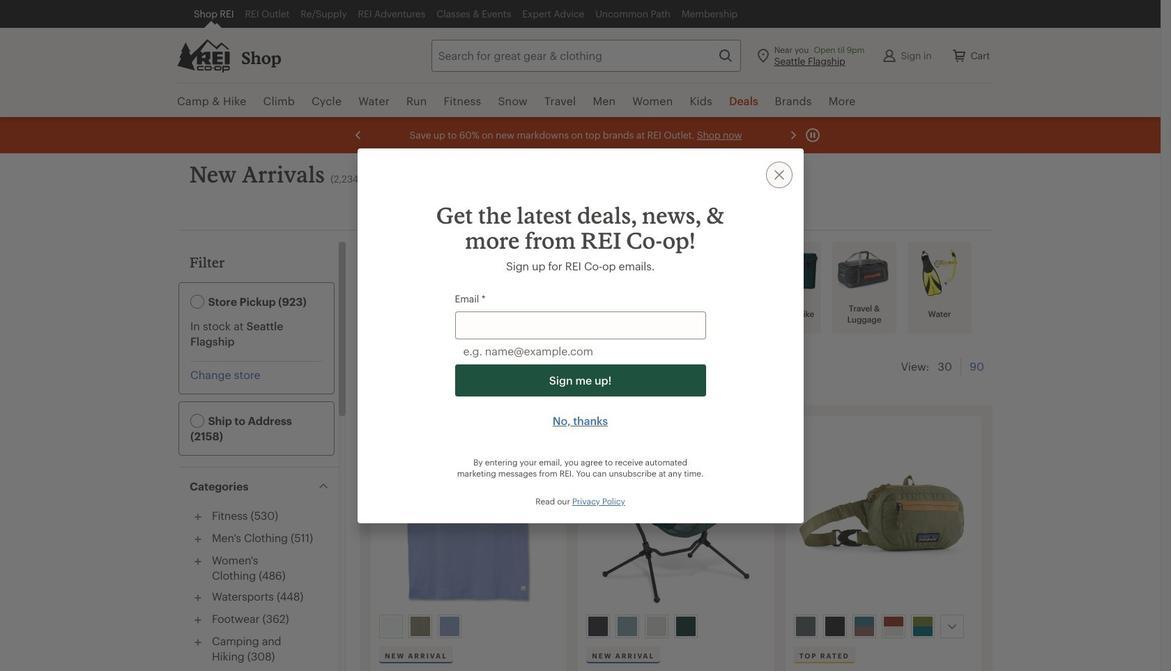 Task type: locate. For each thing, give the bounding box(es) containing it.
white image
[[381, 617, 401, 636]]

group
[[376, 612, 560, 641], [584, 612, 768, 641], [791, 612, 975, 641]]

None search field
[[406, 39, 741, 71]]

0 horizontal spatial group
[[376, 612, 560, 641]]

subtidal blue image
[[913, 617, 932, 636]]

search image
[[717, 47, 734, 64]]

cycle image
[[683, 247, 745, 296]]

2 group from the left
[[584, 612, 768, 641]]

black image
[[825, 617, 845, 636]]

blue quartz heather image
[[440, 617, 459, 636]]

pistachio heather image
[[411, 617, 430, 636]]

shopping cart is empty image
[[951, 47, 968, 64]]

patchwork/subtidal blue image
[[854, 617, 874, 636]]

water image
[[909, 247, 970, 296]]

2 horizontal spatial group
[[791, 612, 975, 641]]

men's image
[[457, 247, 519, 296]]

1 group from the left
[[376, 612, 560, 641]]

1 horizontal spatial group
[[584, 612, 768, 641]]

expand color swatches image
[[944, 618, 960, 635]]

run image
[[533, 247, 594, 296]]

banner
[[0, 0, 1171, 119]]

None text field
[[455, 311, 706, 339]]

promotional messages marquee
[[0, 117, 1171, 153]]

nouveau green image
[[796, 617, 815, 636]]

mangrove red image
[[884, 617, 903, 636]]

add filter: ship to address (2158) image
[[190, 414, 204, 428]]

pelican gray image
[[647, 617, 667, 636]]

3 group from the left
[[791, 612, 975, 641]]

lagoon image
[[676, 617, 696, 636]]



Task type: vqa. For each thing, say whether or not it's contained in the screenshot.
third "group" from left
yes



Task type: describe. For each thing, give the bounding box(es) containing it.
rei co-op, go to rei.com home page image
[[177, 39, 230, 72]]

travel & luggage image
[[834, 247, 895, 296]]

camp & hike image
[[758, 247, 820, 296]]

black pearl image
[[589, 617, 608, 636]]

fitness image
[[608, 247, 669, 296]]

close image
[[771, 166, 787, 183]]

next message image
[[785, 127, 802, 144]]

pause banner message scrolling image
[[804, 127, 821, 144]]

previous message image
[[350, 127, 367, 144]]

silt/citron image
[[618, 617, 637, 636]]



